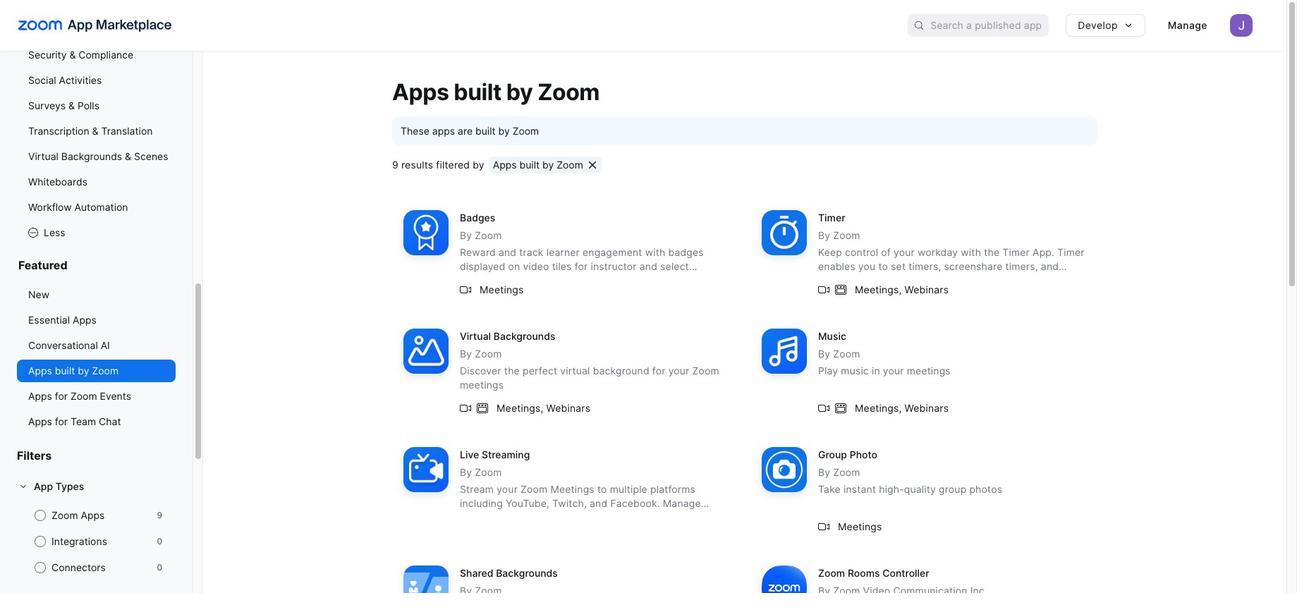 Task type: describe. For each thing, give the bounding box(es) containing it.
new
[[28, 289, 49, 301]]

meetings inside virtual backgrounds by zoom discover the perfect virtual background for your zoom meetings
[[460, 379, 504, 391]]

0 horizontal spatial timer
[[819, 212, 846, 224]]

to inside the "live streaming by zoom stream your zoom meetings to multiple platforms including youtube, twitch, and facebook. manage stream settings, chat, and analytics directly in zoom."
[[598, 484, 607, 496]]

conversational ai link
[[17, 335, 176, 357]]

take
[[819, 484, 841, 496]]

platforms
[[651, 484, 696, 496]]

apps up 'these'
[[392, 78, 449, 106]]

by inside the "live streaming by zoom stream your zoom meetings to multiple platforms including youtube, twitch, and facebook. manage stream settings, chat, and analytics directly in zoom."
[[460, 467, 472, 479]]

and up analytics
[[590, 498, 608, 510]]

workflow
[[28, 201, 72, 213]]

chat
[[99, 416, 121, 428]]

and left select
[[640, 261, 658, 273]]

zoom inside "link"
[[819, 568, 846, 580]]

instant
[[844, 484, 877, 496]]

streaming
[[482, 449, 530, 461]]

virtual for virtual backgrounds by zoom discover the perfect virtual background for your zoom meetings
[[460, 331, 491, 343]]

on
[[509, 261, 521, 273]]

built up these apps are built by zoom
[[454, 78, 502, 106]]

for up apps for team chat at bottom left
[[55, 390, 68, 402]]

including
[[460, 498, 503, 510]]

less
[[44, 227, 65, 239]]

are
[[458, 125, 473, 137]]

transcription
[[28, 125, 89, 137]]

surveys
[[28, 100, 66, 112]]

shared backgrounds link
[[395, 558, 737, 594]]

transcription & translation link
[[17, 120, 176, 143]]

by inside virtual backgrounds by zoom discover the perfect virtual background for your zoom meetings
[[460, 348, 472, 360]]

integrations
[[52, 536, 107, 548]]

you
[[859, 261, 876, 273]]

1 horizontal spatial timer
[[1003, 247, 1030, 259]]

conversational ai
[[28, 339, 110, 351]]

zoom inside the badges by zoom reward and track learner engagement with badges displayed on video tiles for instructor and select learners to see.
[[475, 230, 502, 242]]

compliance
[[79, 49, 134, 61]]

by inside the badges by zoom reward and track learner engagement with badges displayed on video tiles for instructor and select learners to see.
[[460, 230, 472, 242]]

live streaming by zoom stream your zoom meetings to multiple platforms including youtube, twitch, and facebook. manage stream settings, chat, and analytics directly in zoom.
[[460, 449, 712, 524]]

facebook.
[[611, 498, 660, 510]]

your inside virtual backgrounds by zoom discover the perfect virtual background for your zoom meetings
[[669, 365, 690, 377]]

built inside button
[[520, 159, 540, 171]]

manage inside button
[[1169, 19, 1208, 31]]

whiteboards
[[28, 176, 87, 188]]

enables
[[819, 261, 856, 273]]

apps for team chat
[[28, 416, 121, 428]]

apps for zoom events
[[28, 390, 131, 402]]

control
[[846, 247, 879, 259]]

background
[[593, 365, 650, 377]]

learner
[[547, 247, 580, 259]]

zoom inside group photo by zoom take instant high-quality group photos
[[834, 467, 861, 479]]

filtered
[[436, 159, 470, 171]]

and inside timer by zoom keep control of your workday with the timer app. timer enables you to set timers, screenshare timers, and ensure your meeting isn't going overboard.
[[1042, 261, 1059, 273]]

connectors
[[52, 562, 106, 574]]

zoom inside music by zoom play music in your meetings
[[834, 348, 861, 360]]

photos
[[970, 484, 1003, 496]]

to inside the badges by zoom reward and track learner engagement with badges displayed on video tiles for instructor and select learners to see.
[[502, 275, 511, 287]]

essential apps link
[[17, 309, 176, 332]]

see.
[[514, 275, 534, 287]]

new link
[[17, 284, 176, 306]]

apps up the filters
[[28, 416, 52, 428]]

by inside timer by zoom keep control of your workday with the timer app. timer enables you to set timers, screenshare timers, and ensure your meeting isn't going overboard.
[[819, 230, 831, 242]]

app types button
[[17, 476, 176, 498]]

going
[[942, 275, 968, 287]]

of
[[882, 247, 891, 259]]

your down you
[[854, 275, 875, 287]]

apps down conversational
[[28, 365, 52, 377]]

translation
[[101, 125, 153, 137]]

your up set
[[894, 247, 915, 259]]

photo
[[850, 449, 878, 461]]

social activities
[[28, 74, 102, 86]]

1 timers, from the left
[[909, 261, 942, 273]]

group photo by zoom take instant high-quality group photos
[[819, 449, 1003, 496]]

play
[[819, 365, 839, 377]]

meetings inside the "live streaming by zoom stream your zoom meetings to multiple platforms including youtube, twitch, and facebook. manage stream settings, chat, and analytics directly in zoom."
[[551, 484, 595, 496]]

rooms
[[848, 568, 881, 580]]

group
[[819, 449, 848, 461]]

the inside timer by zoom keep control of your workday with the timer app. timer enables you to set timers, screenshare timers, and ensure your meeting isn't going overboard.
[[985, 247, 1000, 259]]

meetings, webinars for workday
[[855, 284, 949, 296]]

directly
[[633, 512, 668, 524]]

live
[[460, 449, 479, 461]]

badges
[[460, 212, 496, 224]]

social activities link
[[17, 69, 176, 92]]

zoom inside button
[[557, 159, 584, 171]]

chat,
[[540, 512, 564, 524]]

& for transcription
[[92, 125, 98, 137]]

stream
[[460, 512, 493, 524]]

filters
[[17, 449, 52, 463]]

2 timers, from the left
[[1006, 261, 1039, 273]]

zoom inside timer by zoom keep control of your workday with the timer app. timer enables you to set timers, screenshare timers, and ensure your meeting isn't going overboard.
[[834, 230, 861, 242]]

by inside music by zoom play music in your meetings
[[819, 348, 831, 360]]

apps for team chat link
[[17, 411, 176, 433]]

& for security
[[69, 49, 76, 61]]

instructor
[[591, 261, 637, 273]]

meetings, for in
[[855, 402, 902, 414]]

backgrounds for scenes
[[61, 150, 122, 162]]

video
[[523, 261, 550, 273]]

for left team
[[55, 416, 68, 428]]

shared
[[460, 568, 494, 580]]

conversational
[[28, 339, 98, 351]]

webinars for workday
[[905, 284, 949, 296]]

these
[[401, 125, 430, 137]]



Task type: locate. For each thing, give the bounding box(es) containing it.
by up "discover"
[[460, 348, 472, 360]]

apps for zoom events link
[[17, 385, 176, 408]]

meetings down instant
[[839, 521, 883, 533]]

0 horizontal spatial meetings
[[460, 379, 504, 391]]

security
[[28, 49, 67, 61]]

& left 'scenes'
[[125, 150, 131, 162]]

in right music
[[872, 365, 881, 377]]

meetings, webinars for virtual
[[497, 402, 591, 414]]

the up screenshare
[[985, 247, 1000, 259]]

with for workday
[[961, 247, 982, 259]]

apps built by zoom button
[[489, 157, 602, 174]]

keep
[[819, 247, 843, 259]]

1 horizontal spatial with
[[961, 247, 982, 259]]

your right music
[[884, 365, 905, 377]]

1 vertical spatial in
[[671, 512, 679, 524]]

1 vertical spatial the
[[504, 365, 520, 377]]

0 for connectors
[[157, 563, 162, 573]]

0 for integrations
[[157, 536, 162, 547]]

built down conversational
[[55, 365, 75, 377]]

social
[[28, 74, 56, 86]]

0 vertical spatial apps built by zoom
[[392, 78, 600, 106]]

timer up keep
[[819, 212, 846, 224]]

in inside the "live streaming by zoom stream your zoom meetings to multiple platforms including youtube, twitch, and facebook. manage stream settings, chat, and analytics directly in zoom."
[[671, 512, 679, 524]]

1 vertical spatial to
[[502, 275, 511, 287]]

search a published app element
[[909, 14, 1050, 37]]

meetings, down you
[[855, 284, 902, 296]]

virtual
[[28, 150, 59, 162], [460, 331, 491, 343]]

results
[[402, 159, 434, 171]]

9 down app types dropdown button
[[157, 510, 162, 521]]

track
[[520, 247, 544, 259]]

0 vertical spatial virtual
[[28, 150, 59, 162]]

1 vertical spatial manage
[[663, 498, 701, 510]]

0 horizontal spatial the
[[504, 365, 520, 377]]

workday
[[918, 247, 959, 259]]

timers, up isn't
[[909, 261, 942, 273]]

2 0 from the top
[[157, 563, 162, 573]]

meetings for take
[[839, 521, 883, 533]]

for inside the badges by zoom reward and track learner engagement with badges displayed on video tiles for instructor and select learners to see.
[[575, 261, 588, 273]]

by inside group photo by zoom take instant high-quality group photos
[[819, 467, 831, 479]]

backgrounds inside virtual backgrounds by zoom discover the perfect virtual background for your zoom meetings
[[494, 331, 556, 343]]

with for engagement
[[646, 247, 666, 259]]

timer right app.
[[1058, 247, 1085, 259]]

virtual backgrounds & scenes link
[[17, 145, 176, 168]]

1 horizontal spatial manage
[[1169, 19, 1208, 31]]

with up select
[[646, 247, 666, 259]]

your inside music by zoom play music in your meetings
[[884, 365, 905, 377]]

apps down app types dropdown button
[[81, 510, 105, 522]]

apps
[[392, 78, 449, 106], [493, 159, 517, 171], [73, 314, 97, 326], [28, 365, 52, 377], [28, 390, 52, 402], [28, 416, 52, 428], [81, 510, 105, 522]]

by up take
[[819, 467, 831, 479]]

meetings up twitch,
[[551, 484, 595, 496]]

music by zoom play music in your meetings
[[819, 331, 951, 377]]

activities
[[59, 74, 102, 86]]

timer by zoom keep control of your workday with the timer app. timer enables you to set timers, screenshare timers, and ensure your meeting isn't going overboard.
[[819, 212, 1085, 287]]

your up youtube,
[[497, 484, 518, 496]]

2 horizontal spatial to
[[879, 261, 889, 273]]

for right the tiles
[[575, 261, 588, 273]]

in inside music by zoom play music in your meetings
[[872, 365, 881, 377]]

manage inside the "live streaming by zoom stream your zoom meetings to multiple platforms including youtube, twitch, and facebook. manage stream settings, chat, and analytics directly in zoom."
[[663, 498, 701, 510]]

2 vertical spatial backgrounds
[[496, 568, 558, 580]]

0 vertical spatial 9
[[392, 159, 399, 171]]

webinars for meetings
[[905, 402, 949, 414]]

apps down new link at the left of page
[[73, 314, 97, 326]]

2 vertical spatial apps built by zoom
[[28, 365, 119, 377]]

2 with from the left
[[961, 247, 982, 259]]

engagement
[[583, 247, 643, 259]]

your right background
[[669, 365, 690, 377]]

essential
[[28, 314, 70, 326]]

1 horizontal spatial to
[[598, 484, 607, 496]]

0 horizontal spatial timers,
[[909, 261, 942, 273]]

to down of
[[879, 261, 889, 273]]

9 for 9 results filtered by
[[392, 159, 399, 171]]

0 horizontal spatial meetings
[[480, 284, 524, 296]]

& for surveys
[[68, 100, 75, 112]]

0 horizontal spatial virtual
[[28, 150, 59, 162]]

apps inside button
[[493, 159, 517, 171]]

webinars up group photo by zoom take instant high-quality group photos
[[905, 402, 949, 414]]

with up screenshare
[[961, 247, 982, 259]]

by
[[460, 230, 472, 242], [819, 230, 831, 242], [460, 348, 472, 360], [819, 348, 831, 360], [460, 467, 472, 479], [819, 467, 831, 479]]

meetings, webinars down the 'perfect'
[[497, 402, 591, 414]]

twitch,
[[553, 498, 587, 510]]

0 horizontal spatial in
[[671, 512, 679, 524]]

to
[[879, 261, 889, 273], [502, 275, 511, 287], [598, 484, 607, 496]]

built down these apps are built by zoom
[[520, 159, 540, 171]]

with
[[646, 247, 666, 259], [961, 247, 982, 259]]

timer
[[819, 212, 846, 224], [1003, 247, 1030, 259], [1058, 247, 1085, 259]]

for right background
[[653, 365, 666, 377]]

for inside virtual backgrounds by zoom discover the perfect virtual background for your zoom meetings
[[653, 365, 666, 377]]

apps up apps for team chat at bottom left
[[28, 390, 52, 402]]

meetings,
[[855, 284, 902, 296], [497, 402, 544, 414], [855, 402, 902, 414]]

app types
[[34, 481, 84, 493]]

webinars
[[905, 284, 949, 296], [547, 402, 591, 414], [905, 402, 949, 414]]

zoom rooms controller link
[[754, 558, 1095, 594]]

zoom.
[[682, 512, 712, 524]]

meetings down on at the top left of page
[[480, 284, 524, 296]]

meetings inside music by zoom play music in your meetings
[[907, 365, 951, 377]]

screenshare
[[945, 261, 1003, 273]]

by
[[507, 78, 533, 106], [499, 125, 510, 137], [473, 159, 485, 171], [543, 159, 554, 171], [78, 365, 89, 377]]

timers,
[[909, 261, 942, 273], [1006, 261, 1039, 273]]

meetings, for the
[[497, 402, 544, 414]]

team
[[71, 416, 96, 428]]

isn't
[[919, 275, 939, 287]]

your inside the "live streaming by zoom stream your zoom meetings to multiple platforms including youtube, twitch, and facebook. manage stream settings, chat, and analytics directly in zoom."
[[497, 484, 518, 496]]

2 horizontal spatial meetings
[[839, 521, 883, 533]]

set
[[892, 261, 906, 273]]

surveys & polls
[[28, 100, 100, 112]]

timers, down app.
[[1006, 261, 1039, 273]]

zoom apps
[[52, 510, 105, 522]]

discover
[[460, 365, 502, 377]]

apps built by zoom for apps built by zoom button
[[493, 159, 584, 171]]

backgrounds down transcription & translation
[[61, 150, 122, 162]]

the inside virtual backgrounds by zoom discover the perfect virtual background for your zoom meetings
[[504, 365, 520, 377]]

9 left results
[[392, 159, 399, 171]]

0 horizontal spatial 9
[[157, 510, 162, 521]]

1 vertical spatial meetings
[[551, 484, 595, 496]]

0 horizontal spatial manage
[[663, 498, 701, 510]]

essential apps
[[28, 314, 97, 326]]

0 horizontal spatial to
[[502, 275, 511, 287]]

1 horizontal spatial meetings
[[907, 365, 951, 377]]

the left the 'perfect'
[[504, 365, 520, 377]]

quality
[[905, 484, 937, 496]]

2 vertical spatial to
[[598, 484, 607, 496]]

learners
[[460, 275, 499, 287]]

0 vertical spatial backgrounds
[[61, 150, 122, 162]]

& down surveys & polls link
[[92, 125, 98, 137]]

to left multiple
[[598, 484, 607, 496]]

develop
[[1079, 19, 1119, 31]]

by up reward
[[460, 230, 472, 242]]

virtual for virtual backgrounds & scenes
[[28, 150, 59, 162]]

zoom rooms controller
[[819, 568, 930, 580]]

0 vertical spatial in
[[872, 365, 881, 377]]

1 vertical spatial 9
[[157, 510, 162, 521]]

1 horizontal spatial meetings
[[551, 484, 595, 496]]

to inside timer by zoom keep control of your workday with the timer app. timer enables you to set timers, screenshare timers, and ensure your meeting isn't going overboard.
[[879, 261, 889, 273]]

webinars for virtual
[[547, 402, 591, 414]]

virtual up the whiteboards at the left of page
[[28, 150, 59, 162]]

workflow automation link
[[17, 196, 176, 219]]

meetings, webinars
[[855, 284, 949, 296], [497, 402, 591, 414], [855, 402, 949, 414]]

and down twitch,
[[567, 512, 584, 524]]

scenes
[[134, 150, 168, 162]]

by inside button
[[543, 159, 554, 171]]

stream
[[460, 484, 494, 496]]

0 vertical spatial meetings
[[480, 284, 524, 296]]

badges by zoom reward and track learner engagement with badges displayed on video tiles for instructor and select learners to see.
[[460, 212, 704, 287]]

meetings, webinars down set
[[855, 284, 949, 296]]

and up on at the top left of page
[[499, 247, 517, 259]]

with inside timer by zoom keep control of your workday with the timer app. timer enables you to set timers, screenshare timers, and ensure your meeting isn't going overboard.
[[961, 247, 982, 259]]

0 vertical spatial meetings
[[907, 365, 951, 377]]

backgrounds right shared at the bottom left of the page
[[496, 568, 558, 580]]

perfect
[[523, 365, 558, 377]]

1 with from the left
[[646, 247, 666, 259]]

0 vertical spatial manage
[[1169, 19, 1208, 31]]

group
[[939, 484, 967, 496]]

manage button
[[1157, 14, 1220, 37]]

backgrounds for zoom
[[494, 331, 556, 343]]

meetings, webinars for meetings
[[855, 402, 949, 414]]

to down on at the top left of page
[[502, 275, 511, 287]]

surveys & polls link
[[17, 95, 176, 117]]

meetings for and
[[480, 284, 524, 296]]

polls
[[78, 100, 100, 112]]

1 0 from the top
[[157, 536, 162, 547]]

0
[[157, 536, 162, 547], [157, 563, 162, 573]]

badges
[[669, 247, 704, 259]]

built right 'are'
[[476, 125, 496, 137]]

by down live
[[460, 467, 472, 479]]

1 vertical spatial virtual
[[460, 331, 491, 343]]

controller
[[883, 568, 930, 580]]

apps built by zoom
[[392, 78, 600, 106], [493, 159, 584, 171], [28, 365, 119, 377]]

meetings, down music
[[855, 402, 902, 414]]

apps down these apps are built by zoom
[[493, 159, 517, 171]]

overboard.
[[971, 275, 1023, 287]]

1 horizontal spatial timers,
[[1006, 261, 1039, 273]]

for
[[575, 261, 588, 273], [653, 365, 666, 377], [55, 390, 68, 402], [55, 416, 68, 428]]

by up keep
[[819, 230, 831, 242]]

and down app.
[[1042, 261, 1059, 273]]

by up play at the bottom
[[819, 348, 831, 360]]

ensure
[[819, 275, 851, 287]]

2 vertical spatial meetings
[[839, 521, 883, 533]]

settings,
[[496, 512, 537, 524]]

apps built by zoom inside button
[[493, 159, 584, 171]]

apps
[[433, 125, 455, 137]]

apps built by zoom link
[[17, 360, 176, 383]]

virtual up "discover"
[[460, 331, 491, 343]]

& left polls
[[68, 100, 75, 112]]

analytics
[[587, 512, 630, 524]]

virtual inside virtual backgrounds by zoom discover the perfect virtual background for your zoom meetings
[[460, 331, 491, 343]]

9 for 9
[[157, 510, 162, 521]]

security & compliance link
[[17, 44, 176, 66]]

youtube,
[[506, 498, 550, 510]]

your
[[894, 247, 915, 259], [854, 275, 875, 287], [669, 365, 690, 377], [884, 365, 905, 377], [497, 484, 518, 496]]

virtual backgrounds by zoom discover the perfect virtual background for your zoom meetings
[[460, 331, 720, 391]]

Search text field
[[931, 15, 1050, 36]]

meetings, webinars down music by zoom play music in your meetings
[[855, 402, 949, 414]]

ai
[[101, 339, 110, 351]]

1 vertical spatial apps built by zoom
[[493, 159, 584, 171]]

app.
[[1033, 247, 1055, 259]]

types
[[56, 481, 84, 493]]

banner containing develop
[[0, 0, 1287, 51]]

backgrounds up the 'perfect'
[[494, 331, 556, 343]]

the
[[985, 247, 1000, 259], [504, 365, 520, 377]]

webinars down virtual
[[547, 402, 591, 414]]

built
[[454, 78, 502, 106], [476, 125, 496, 137], [520, 159, 540, 171], [55, 365, 75, 377]]

tiles
[[552, 261, 572, 273]]

with inside the badges by zoom reward and track learner engagement with badges displayed on video tiles for instructor and select learners to see.
[[646, 247, 666, 259]]

1 vertical spatial 0
[[157, 563, 162, 573]]

automation
[[74, 201, 128, 213]]

0 horizontal spatial with
[[646, 247, 666, 259]]

1 vertical spatial backgrounds
[[494, 331, 556, 343]]

9
[[392, 159, 399, 171], [157, 510, 162, 521]]

webinars down set
[[905, 284, 949, 296]]

0 vertical spatial the
[[985, 247, 1000, 259]]

virtual backgrounds & scenes
[[28, 150, 168, 162]]

apps built by zoom for "apps built by zoom" link
[[28, 365, 119, 377]]

1 horizontal spatial the
[[985, 247, 1000, 259]]

0 vertical spatial to
[[879, 261, 889, 273]]

meetings
[[480, 284, 524, 296], [551, 484, 595, 496], [839, 521, 883, 533]]

meetings, down the 'perfect'
[[497, 402, 544, 414]]

in left zoom.
[[671, 512, 679, 524]]

2 horizontal spatial timer
[[1058, 247, 1085, 259]]

0 vertical spatial 0
[[157, 536, 162, 547]]

manage
[[1169, 19, 1208, 31], [663, 498, 701, 510]]

1 horizontal spatial in
[[872, 365, 881, 377]]

timer left app.
[[1003, 247, 1030, 259]]

1 vertical spatial meetings
[[460, 379, 504, 391]]

banner
[[0, 0, 1287, 51]]

meetings, for of
[[855, 284, 902, 296]]

1 horizontal spatial virtual
[[460, 331, 491, 343]]

1 horizontal spatial 9
[[392, 159, 399, 171]]

events
[[100, 390, 131, 402]]

& right security
[[69, 49, 76, 61]]

select
[[661, 261, 689, 273]]



Task type: vqa. For each thing, say whether or not it's contained in the screenshot.
Pro
no



